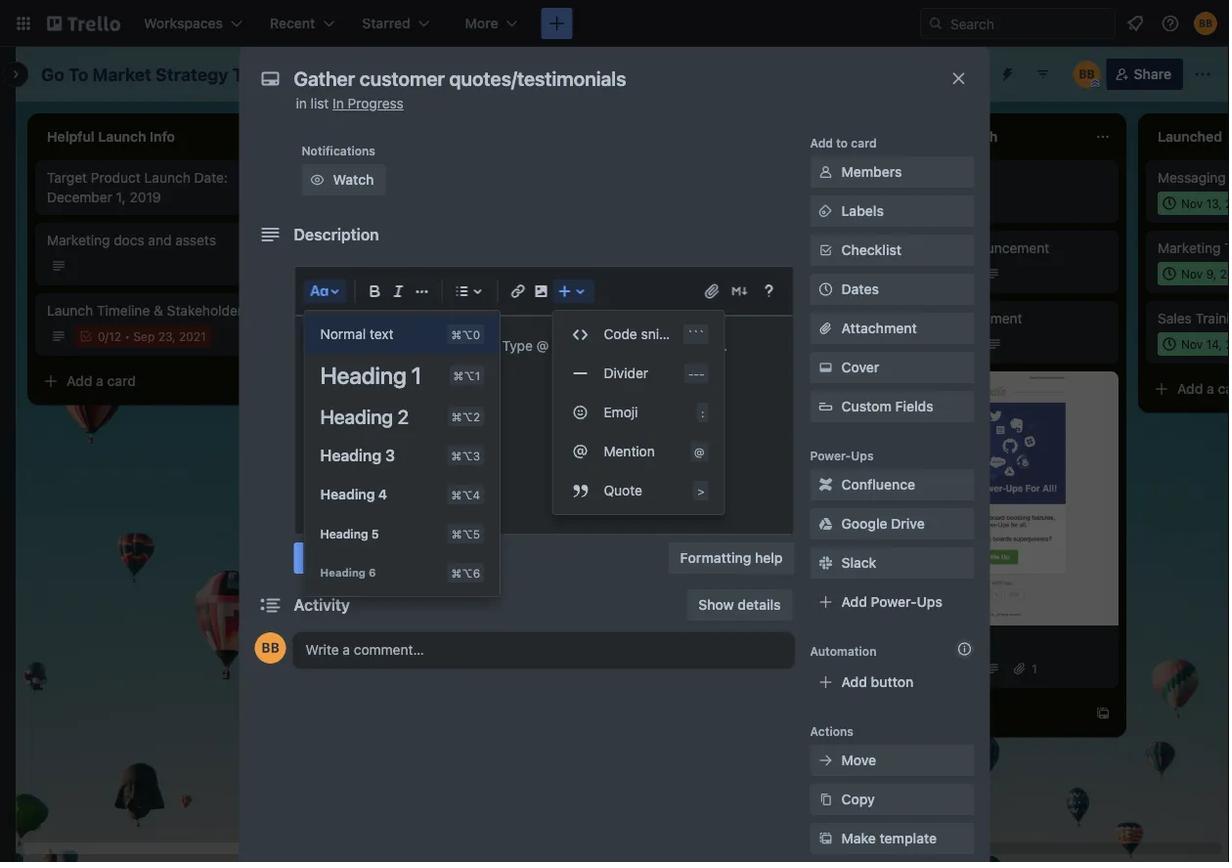 Task type: vqa. For each thing, say whether or not it's contained in the screenshot.


Task type: describe. For each thing, give the bounding box(es) containing it.
&
[[154, 303, 163, 319]]

mention image
[[569, 440, 592, 464]]

3 inside heading 1 group
[[385, 447, 395, 465]]

launch timeline & stakeholders
[[47, 303, 250, 319]]

add a card for top add a card button
[[344, 330, 414, 346]]

2019
[[130, 189, 161, 205]]

marketing for marketing docs and assets
[[47, 232, 110, 248]]

attach and insert link image
[[703, 282, 722, 301]]

button
[[871, 675, 914, 691]]

sm image for copy
[[816, 790, 836, 810]]

progress
[[348, 95, 404, 112]]

0 vertical spatial ups
[[851, 449, 874, 463]]

pages
[[444, 260, 483, 276]]

jul 23, 2020
[[904, 338, 973, 351]]

fix
[[325, 170, 343, 186]]

jul for newsletter
[[904, 662, 920, 676]]

drive
[[891, 516, 925, 532]]

bob builder (bobbuilder40) image inside primary element
[[1194, 12, 1218, 35]]

Write a comment text field
[[294, 633, 795, 668]]

checklist link
[[811, 235, 975, 266]]

show details link
[[687, 590, 793, 621]]

Search field
[[944, 9, 1115, 38]]

messaging 
[[1158, 170, 1230, 186]]

bold ⌘b image
[[363, 280, 387, 303]]

quote
[[604, 483, 643, 499]]

add button button
[[811, 667, 975, 698]]

email newsletter
[[880, 635, 986, 652]]

13,
[[1207, 197, 1223, 210]]

details
[[738, 597, 781, 613]]

6
[[369, 567, 376, 580]]

save button
[[294, 543, 349, 574]]

dates button
[[811, 274, 975, 305]]

0 for 0 / 3
[[348, 287, 356, 300]]

Nov 9, 20 checkbox
[[1158, 262, 1230, 286]]

emoji image
[[569, 401, 592, 425]]

jul 31, 2020
[[904, 662, 972, 676]]

actions
[[811, 725, 854, 739]]

nov 13, 2
[[1182, 197, 1230, 210]]

heading 5
[[320, 527, 379, 541]]

0 vertical spatial power-
[[811, 449, 851, 463]]

0 vertical spatial a
[[374, 330, 381, 346]]

list
[[311, 95, 329, 112]]

product
[[91, 170, 141, 186]]

messaging
[[1158, 170, 1227, 186]]

heading for heading 1
[[320, 362, 407, 389]]

on for issue
[[449, 170, 464, 186]]

5
[[371, 527, 379, 541]]

mention
[[604, 444, 655, 460]]

add to card
[[811, 136, 877, 150]]

jul for app
[[904, 338, 920, 351]]

Main content area, start typing to enter text. text field
[[315, 335, 773, 382]]

Jul 19, 2020 checkbox
[[880, 262, 977, 286]]

attachment button
[[811, 313, 975, 344]]

social
[[880, 170, 918, 186]]

sm image for members
[[816, 162, 836, 182]]

heading for heading 3
[[320, 447, 382, 465]]

code
[[604, 326, 638, 342]]

in-app announcement link
[[880, 309, 1107, 329]]

emoji
[[604, 405, 638, 421]]

date:
[[194, 170, 228, 186]]

cover link
[[811, 352, 975, 383]]

sm image for make template
[[816, 830, 836, 849]]

divider image
[[569, 362, 592, 385]]

alignment
[[346, 170, 409, 186]]

slack
[[842, 555, 877, 571]]

0 horizontal spatial create from template… image
[[540, 331, 556, 346]]

⌘⌥2
[[452, 410, 480, 424]]

2020 for newsletter
[[943, 662, 972, 676]]

more formatting image
[[410, 280, 434, 303]]

make template
[[842, 831, 937, 847]]

custom fields button
[[811, 397, 975, 417]]

launch timeline & stakeholders link
[[47, 301, 274, 321]]

21,
[[929, 197, 945, 210]]

on for references
[[505, 240, 520, 256]]

google
[[842, 516, 888, 532]]

to
[[69, 64, 88, 85]]

assorted
[[375, 240, 430, 256]]

heading for heading 5
[[320, 527, 368, 541]]

Nov 14, 2 checkbox
[[1158, 333, 1230, 356]]

copy
[[842, 792, 875, 808]]

1 vertical spatial add a card button
[[35, 366, 254, 397]]

show
[[699, 597, 734, 613]]

messaging link
[[1158, 168, 1230, 188]]

Board name text field
[[31, 59, 320, 90]]

in list in progress
[[296, 95, 404, 112]]

switch to… image
[[14, 14, 33, 33]]

0 horizontal spatial a
[[96, 373, 104, 389]]

share button
[[1107, 59, 1184, 90]]

lists image
[[450, 280, 474, 303]]

target
[[47, 170, 87, 186]]

sm image for labels
[[816, 202, 836, 221]]

checklist
[[842, 242, 902, 258]]

0 vertical spatial 3
[[359, 287, 367, 300]]

link image
[[506, 280, 530, 303]]

notifications
[[302, 144, 376, 158]]

menu inside editor toolbar 'toolbar'
[[553, 315, 724, 511]]

Jul 23, 2020 checkbox
[[880, 333, 979, 356]]

1 vertical spatial 1
[[1032, 662, 1038, 676]]

post
[[912, 240, 940, 256]]

custom
[[842, 399, 892, 415]]

add power-ups link
[[811, 587, 975, 618]]

0 horizontal spatial launch
[[47, 303, 93, 319]]

quote image
[[569, 479, 592, 503]]

make template link
[[811, 824, 975, 855]]

nov for messaging
[[1182, 197, 1204, 210]]

in-app announcement
[[880, 311, 1023, 327]]

power ups image
[[965, 67, 981, 82]]

sm image for checklist
[[816, 241, 836, 260]]

december
[[47, 189, 112, 205]]

1 inside group
[[411, 362, 422, 389]]

traini
[[1196, 311, 1230, 327]]

0 horizontal spatial 23,
[[158, 330, 176, 343]]

existing
[[325, 260, 374, 276]]

0 vertical spatial add a card button
[[313, 323, 532, 354]]

sm image for slack
[[816, 554, 836, 573]]

2 for messaging 
[[1226, 197, 1230, 210]]

Jul 31, 2020 checkbox
[[880, 657, 978, 681]]

activity
[[294, 596, 350, 615]]

code snippet ```
[[604, 326, 705, 342]]

email newsletter link
[[880, 634, 1107, 653]]

confluence
[[842, 477, 916, 493]]

in progress link
[[333, 95, 404, 112]]

heading 2
[[320, 405, 409, 428]]

marketing inside update assorted references on existing marketing pages
[[377, 260, 440, 276]]

timeline
[[97, 303, 150, 319]]

4
[[379, 487, 388, 503]]

in
[[333, 95, 344, 112]]

custom fields
[[842, 399, 934, 415]]

show menu image
[[1193, 65, 1213, 84]]

heading for heading 6
[[320, 567, 366, 580]]

automation
[[811, 645, 877, 658]]

fields
[[896, 399, 934, 415]]

Aug 21, 2020 checkbox
[[880, 192, 983, 215]]

2 horizontal spatial card
[[851, 136, 877, 150]]

share
[[1134, 66, 1172, 82]]

Nov 13, 2 checkbox
[[1158, 192, 1230, 215]]

members
[[842, 164, 902, 180]]



Task type: locate. For each thing, give the bounding box(es) containing it.
0 vertical spatial 1
[[411, 362, 422, 389]]

heading for heading 2
[[320, 405, 393, 428]]

card right to
[[851, 136, 877, 150]]

1 horizontal spatial 1
[[1032, 662, 1038, 676]]

0 horizontal spatial on
[[449, 170, 464, 186]]

blog
[[880, 240, 909, 256]]

0 vertical spatial bob builder (bobbuilder40) image
[[1194, 12, 1218, 35]]

text styles image
[[308, 280, 331, 303]]

power-ups
[[811, 449, 874, 463]]

---
[[689, 367, 705, 381]]

heading up heading 4
[[320, 447, 382, 465]]

sm image for google drive
[[816, 515, 836, 534]]

labels
[[842, 203, 884, 219]]

target product launch date: december 1, 2019 link
[[47, 168, 274, 207]]

jul inside checkbox
[[904, 267, 920, 281]]

0 left 12
[[98, 330, 105, 343]]

1 vertical spatial ups
[[917, 594, 943, 610]]

4 heading from the top
[[320, 487, 375, 503]]

ups
[[851, 449, 874, 463], [917, 594, 943, 610]]

sm image left the slack
[[816, 554, 836, 573]]

1 horizontal spatial ups
[[917, 594, 943, 610]]

add a card down 12
[[67, 373, 136, 389]]

aug 21, 2020
[[904, 197, 977, 210]]

in-
[[880, 311, 898, 327]]

jul 19, 2020
[[904, 267, 972, 281]]

2020 for promotion
[[948, 197, 977, 210]]

23,
[[158, 330, 176, 343], [923, 338, 941, 351]]

template
[[233, 64, 311, 85]]

sm image inside cover link
[[816, 358, 836, 378]]

normal
[[320, 326, 366, 342]]

2 down heading 1
[[398, 405, 409, 428]]

launch left timeline
[[47, 303, 93, 319]]

heading left 4
[[320, 487, 375, 503]]

2 vertical spatial bob builder (bobbuilder40) image
[[255, 633, 286, 664]]

0 for 0 / 12 • sep 23, 2021
[[98, 330, 105, 343]]

1 vertical spatial card
[[385, 330, 414, 346]]

sm image inside members link
[[816, 162, 836, 182]]

0 horizontal spatial /
[[105, 330, 109, 343]]

sm image for cover
[[816, 358, 836, 378]]

1 vertical spatial 2
[[1226, 338, 1230, 351]]

code snippet image
[[569, 323, 592, 346]]

update assorted references on existing marketing pages
[[325, 240, 520, 276]]

jul down the app
[[904, 338, 920, 351]]

5 heading from the top
[[320, 527, 368, 541]]

open help dialog image
[[758, 280, 781, 303]]

1 vertical spatial nov
[[1182, 267, 1204, 281]]

3 heading from the top
[[320, 447, 382, 465]]

sales
[[1158, 311, 1192, 327]]

2020 right 31,
[[943, 662, 972, 676]]

card for top add a card button
[[385, 330, 414, 346]]

references
[[434, 240, 501, 256]]

0 vertical spatial on
[[449, 170, 464, 186]]

3 up 4
[[385, 447, 395, 465]]

jul left 31,
[[904, 662, 920, 676]]

launch inside target product launch date: december 1, 2019
[[144, 170, 191, 186]]

6 heading from the top
[[320, 567, 366, 580]]

heading left 5
[[320, 527, 368, 541]]

add a card for the bottom add a card button
[[67, 373, 136, 389]]

update assorted references on existing marketing pages link
[[325, 239, 552, 278]]

nov 9, 20
[[1182, 267, 1230, 281]]

text
[[370, 326, 394, 342]]

bob builder (bobbuilder40) image
[[1194, 12, 1218, 35], [1074, 61, 1101, 88], [255, 633, 286, 664]]

2 for sales traini
[[1226, 338, 1230, 351]]

2 right '14,' at the top right of the page
[[1226, 338, 1230, 351]]

a down 0 / 12 • sep 23, 2021
[[96, 373, 104, 389]]

nov
[[1182, 197, 1204, 210], [1182, 267, 1204, 281], [1182, 338, 1204, 351]]

power- up confluence
[[811, 449, 851, 463]]

jul inside 'option'
[[904, 338, 920, 351]]

launch up the 2019
[[144, 170, 191, 186]]

sm image down actions
[[816, 751, 836, 771]]

marketing for marketing t
[[1158, 240, 1221, 256]]

t
[[1225, 240, 1230, 256]]

1 horizontal spatial launch
[[144, 170, 191, 186]]

search image
[[928, 16, 944, 31]]

nov left 13,
[[1182, 197, 1204, 210]]

2 jul from the top
[[904, 338, 920, 351]]

0 horizontal spatial 1
[[411, 362, 422, 389]]

1 vertical spatial on
[[505, 240, 520, 256]]

1 jul from the top
[[904, 267, 920, 281]]

snippet
[[641, 326, 688, 342]]

move link
[[811, 745, 975, 777]]

1 vertical spatial add a card
[[67, 373, 136, 389]]

marketing down the assorted
[[377, 260, 440, 276]]

1 vertical spatial 0
[[98, 330, 105, 343]]

23, inside jul 23, 2020 'option'
[[923, 338, 941, 351]]

1 vertical spatial a
[[96, 373, 104, 389]]

2020 inside jul 31, 2020 checkbox
[[943, 662, 972, 676]]

on
[[449, 170, 464, 186], [505, 240, 520, 256]]

jul left 19,
[[904, 267, 920, 281]]

view markdown image
[[730, 282, 750, 301]]

sm image
[[816, 162, 836, 182], [816, 202, 836, 221], [816, 358, 836, 378], [816, 475, 836, 495], [816, 515, 836, 534]]

marketing down december
[[47, 232, 110, 248]]

email
[[880, 635, 914, 652]]

2 nov from the top
[[1182, 267, 1204, 281]]

2020 inside jul 19, 2020 checkbox
[[943, 267, 972, 281]]

ups up email newsletter
[[917, 594, 943, 610]]

sm image down power-ups
[[816, 475, 836, 495]]

1 horizontal spatial create from template… image
[[1096, 706, 1111, 722]]

heading 1 group
[[305, 315, 500, 593]]

2020 right 19,
[[943, 267, 972, 281]]

0 vertical spatial 2
[[1226, 197, 1230, 210]]

google drive
[[842, 516, 925, 532]]

0 left bold ⌘b image
[[348, 287, 356, 300]]

1 nov from the top
[[1182, 197, 1204, 210]]

1 vertical spatial 3
[[385, 447, 395, 465]]

nov left 9,
[[1182, 267, 1204, 281]]

promotion
[[922, 170, 987, 186]]

social promotion link
[[880, 168, 1107, 188]]

workspace visible image
[[367, 67, 383, 82]]

0 vertical spatial jul
[[904, 267, 920, 281]]

1 sm image from the top
[[816, 162, 836, 182]]

nov for sales
[[1182, 338, 1204, 351]]

0 vertical spatial card
[[851, 136, 877, 150]]

1 horizontal spatial 0
[[348, 287, 356, 300]]

/ left •
[[105, 330, 109, 343]]

23, down in-app announcement on the top right of the page
[[923, 338, 941, 351]]

normal text
[[320, 326, 394, 342]]

4 sm image from the top
[[816, 475, 836, 495]]

card down italic ⌘i 'image'
[[385, 330, 414, 346]]

sm image left google
[[816, 515, 836, 534]]

1 horizontal spatial 23,
[[923, 338, 941, 351]]

marketing inside "marketing docs and assets" link
[[47, 232, 110, 248]]

0 vertical spatial launch
[[144, 170, 191, 186]]

editor toolbar toolbar
[[304, 276, 785, 597]]

1 horizontal spatial /
[[356, 287, 359, 300]]

3 down existing
[[359, 287, 367, 300]]

1 vertical spatial /
[[105, 330, 109, 343]]

20
[[1221, 267, 1230, 281]]

marketing inside marketing t link
[[1158, 240, 1221, 256]]

3 sm image from the top
[[816, 358, 836, 378]]

0 horizontal spatial 0
[[98, 330, 105, 343]]

0 vertical spatial announcement
[[954, 240, 1050, 256]]

fix alignment issue on /pricing link
[[325, 168, 552, 188]]

⌘⌥3
[[452, 449, 480, 463]]

0 vertical spatial create from template… image
[[540, 331, 556, 346]]

None text field
[[284, 61, 930, 96]]

0 notifications image
[[1124, 12, 1148, 35]]

-
[[944, 240, 950, 256], [689, 367, 694, 381], [694, 367, 699, 381], [699, 367, 705, 381]]

jul for post
[[904, 267, 920, 281]]

sm image inside make template link
[[816, 830, 836, 849]]

:
[[701, 406, 705, 420]]

menu containing code snippet
[[553, 315, 724, 511]]

on up link icon
[[505, 240, 520, 256]]

2 vertical spatial jul
[[904, 662, 920, 676]]

0 horizontal spatial ups
[[851, 449, 874, 463]]

0 vertical spatial nov
[[1182, 197, 1204, 210]]

nov inside option
[[1182, 267, 1204, 281]]

3 jul from the top
[[904, 662, 920, 676]]

heading down save
[[320, 567, 366, 580]]

marketing up nov 9, 20 option
[[1158, 240, 1221, 256]]

card for the bottom add a card button
[[107, 373, 136, 389]]

0 / 3
[[348, 287, 367, 300]]

23, right sep
[[158, 330, 176, 343]]

nov 14, 2
[[1182, 338, 1230, 351]]

1 horizontal spatial on
[[505, 240, 520, 256]]

sm image inside labels link
[[816, 202, 836, 221]]

19,
[[923, 267, 939, 281]]

2 vertical spatial 2
[[398, 405, 409, 428]]

/
[[356, 287, 359, 300], [105, 330, 109, 343]]

power- up email
[[871, 594, 917, 610]]

ups up confluence
[[851, 449, 874, 463]]

app
[[898, 311, 923, 327]]

1 vertical spatial announcement
[[927, 311, 1023, 327]]

announcement up jul 19, 2020
[[954, 240, 1050, 256]]

jul inside checkbox
[[904, 662, 920, 676]]

2021
[[179, 330, 206, 343]]

card down •
[[107, 373, 136, 389]]

2 inside heading 1 group
[[398, 405, 409, 428]]

1 vertical spatial jul
[[904, 338, 920, 351]]

0 horizontal spatial add a card
[[67, 373, 136, 389]]

sm image for confluence
[[816, 475, 836, 495]]

2 vertical spatial nov
[[1182, 338, 1204, 351]]

0 horizontal spatial add a card button
[[35, 366, 254, 397]]

announcement
[[954, 240, 1050, 256], [927, 311, 1023, 327]]

help
[[755, 550, 783, 566]]

sm image up create from template… image
[[816, 202, 836, 221]]

heading up heading 3
[[320, 405, 393, 428]]

2020 for app
[[944, 338, 973, 351]]

0 horizontal spatial bob builder (bobbuilder40) image
[[255, 633, 286, 664]]

blog post - announcement
[[880, 240, 1050, 256]]

1 horizontal spatial bob builder (bobbuilder40) image
[[1074, 61, 1101, 88]]

/ for 3
[[356, 287, 359, 300]]

sm image left copy
[[816, 790, 836, 810]]

sm image for move
[[816, 751, 836, 771]]

italic ⌘i image
[[387, 280, 410, 303]]

add power-ups
[[842, 594, 943, 610]]

3
[[359, 287, 367, 300], [385, 447, 395, 465]]

add button
[[842, 675, 914, 691]]

divider
[[604, 365, 649, 382]]

⌘⌥5
[[452, 527, 480, 541]]

5 sm image from the top
[[816, 515, 836, 534]]

sm image left watch
[[308, 170, 327, 190]]

1 vertical spatial launch
[[47, 303, 93, 319]]

a right normal
[[374, 330, 381, 346]]

1 down email newsletter "link"
[[1032, 662, 1038, 676]]

1 horizontal spatial 3
[[385, 447, 395, 465]]

1 horizontal spatial add a card button
[[313, 323, 532, 354]]

formatting help
[[681, 550, 783, 566]]

board
[[428, 66, 466, 82]]

create board or workspace image
[[547, 14, 567, 33]]

0 horizontal spatial marketing
[[47, 232, 110, 248]]

nov for marketing
[[1182, 267, 1204, 281]]

announcement up jul 23, 2020
[[927, 311, 1023, 327]]

sales traini link
[[1158, 309, 1230, 329]]

1 left ⌘⌥1
[[411, 362, 422, 389]]

marketing docs and assets
[[47, 232, 216, 248]]

2020 inside aug 21, 2020 option
[[948, 197, 977, 210]]

0 vertical spatial add a card
[[344, 330, 414, 346]]

sm image inside checklist link
[[816, 241, 836, 260]]

sm image left cover on the top right of the page
[[816, 358, 836, 378]]

2 heading from the top
[[320, 405, 393, 428]]

watch button
[[302, 164, 386, 196]]

2 horizontal spatial bob builder (bobbuilder40) image
[[1194, 12, 1218, 35]]

fix alignment issue on /pricing
[[325, 170, 515, 186]]

2 horizontal spatial marketing
[[1158, 240, 1221, 256]]

sm image for watch
[[308, 170, 327, 190]]

heading up heading 2
[[320, 362, 407, 389]]

social promotion
[[880, 170, 987, 186]]

labels link
[[811, 196, 975, 227]]

create from template… image
[[540, 331, 556, 346], [1096, 706, 1111, 722]]

sm image
[[308, 170, 327, 190], [816, 241, 836, 260], [816, 554, 836, 573], [816, 751, 836, 771], [816, 790, 836, 810], [816, 830, 836, 849]]

add a card button
[[313, 323, 532, 354], [35, 366, 254, 397]]

2 right 13,
[[1226, 197, 1230, 210]]

open information menu image
[[1161, 14, 1181, 33]]

menu
[[553, 315, 724, 511]]

star or unstar board image
[[332, 67, 348, 82]]

2020 inside jul 23, 2020 'option'
[[944, 338, 973, 351]]

add a card button down more formatting image
[[313, 323, 532, 354]]

create from template… image
[[818, 233, 833, 248]]

2020 for post
[[943, 267, 972, 281]]

a
[[374, 330, 381, 346], [96, 373, 104, 389]]

/pricing
[[468, 170, 515, 186]]

9,
[[1207, 267, 1217, 281]]

sm image inside copy link
[[816, 790, 836, 810]]

1 heading from the top
[[320, 362, 407, 389]]

/ for 12
[[105, 330, 109, 343]]

2 sm image from the top
[[816, 202, 836, 221]]

sm image inside watch button
[[308, 170, 327, 190]]

on right 'issue'
[[449, 170, 464, 186]]

marketing
[[47, 232, 110, 248], [1158, 240, 1221, 256], [377, 260, 440, 276]]

add a card
[[344, 330, 414, 346], [67, 373, 136, 389]]

nov left '14,' at the top right of the page
[[1182, 338, 1204, 351]]

/ left bold ⌘b image
[[356, 287, 359, 300]]

1 horizontal spatial add a card
[[344, 330, 414, 346]]

⌘⌥0
[[452, 328, 480, 341]]

1 vertical spatial power-
[[871, 594, 917, 610]]

1 horizontal spatial card
[[385, 330, 414, 346]]

1 vertical spatial create from template… image
[[1096, 706, 1111, 722]]

in
[[296, 95, 307, 112]]

sm image left "make"
[[816, 830, 836, 849]]

make
[[842, 831, 876, 847]]

sm image inside move link
[[816, 751, 836, 771]]

go to market strategy template
[[41, 64, 311, 85]]

sm image down add to card on the top
[[816, 162, 836, 182]]

target product launch date: december 1, 2019
[[47, 170, 228, 205]]

1 vertical spatial bob builder (bobbuilder40) image
[[1074, 61, 1101, 88]]

heading
[[320, 362, 407, 389], [320, 405, 393, 428], [320, 447, 382, 465], [320, 487, 375, 503], [320, 527, 368, 541], [320, 567, 366, 580]]

1 horizontal spatial marketing
[[377, 260, 440, 276]]

1 horizontal spatial power-
[[871, 594, 917, 610]]

heading for heading 4
[[320, 487, 375, 503]]

2 vertical spatial card
[[107, 373, 136, 389]]

3 nov from the top
[[1182, 338, 1204, 351]]

0 horizontal spatial card
[[107, 373, 136, 389]]

2020 down in-app announcement on the top right of the page
[[944, 338, 973, 351]]

0 vertical spatial 0
[[348, 287, 356, 300]]

2020 right 21,
[[948, 197, 977, 210]]

2
[[1226, 197, 1230, 210], [1226, 338, 1230, 351], [398, 405, 409, 428]]

and
[[148, 232, 172, 248]]

add a card button down sep
[[35, 366, 254, 397]]

add a card up heading 1
[[344, 330, 414, 346]]

0 vertical spatial /
[[356, 287, 359, 300]]

0 horizontal spatial 3
[[359, 287, 367, 300]]

primary element
[[0, 0, 1230, 47]]

on inside update assorted references on existing marketing pages
[[505, 240, 520, 256]]

sm image left checklist
[[816, 241, 836, 260]]

0 horizontal spatial power-
[[811, 449, 851, 463]]

image image
[[530, 280, 553, 303]]

stakeholders
[[167, 303, 250, 319]]

go
[[41, 64, 64, 85]]

1 horizontal spatial a
[[374, 330, 381, 346]]

assets
[[175, 232, 216, 248]]



